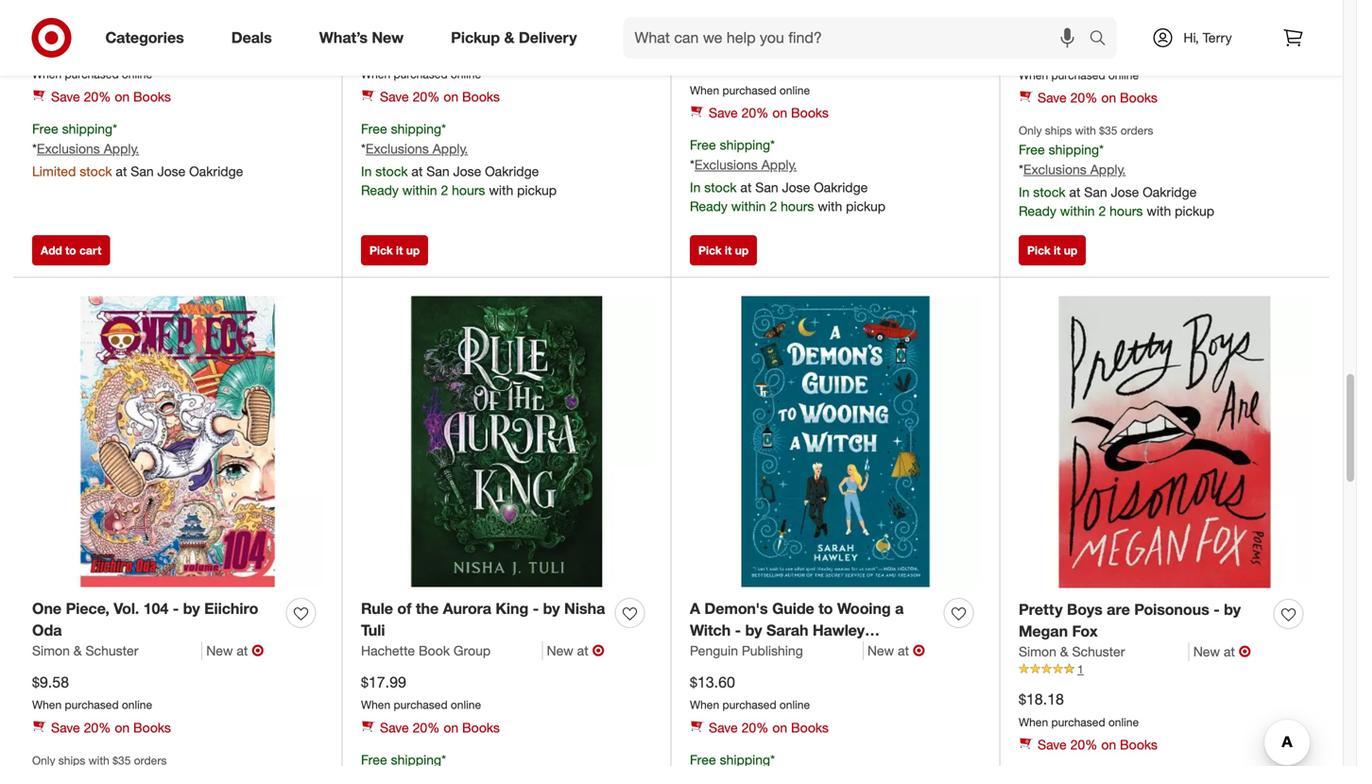 Task type: vqa. For each thing, say whether or not it's contained in the screenshot.
"Women's" in Shop all Merch Traffic Women's Nirvana Short Sleeve Oversized Graphic T-Shirt Dress - White 1X/2X
no



Task type: describe. For each thing, give the bounding box(es) containing it.
when for $13.60
[[690, 698, 720, 712]]

simon up $7.99
[[1019, 12, 1057, 29]]

$19.99
[[690, 58, 735, 77]]

pretty boys are poisonous - by megan fox link
[[1019, 599, 1267, 643]]

sarah
[[767, 622, 809, 640]]

categories link
[[89, 17, 208, 59]]

simon & schuster link down one piece, vol. 104 - by eiichiro oda
[[32, 642, 202, 661]]

fox
[[1073, 622, 1098, 641]]

20% for $19.99
[[742, 105, 769, 121]]

save 20% on books for $19.99
[[709, 105, 829, 121]]

one piece, vol. 104 - by eiichiro oda image
[[32, 296, 323, 588]]

2 inside only ships with $35 orders free shipping * * exclusions apply. in stock at  san jose oakridge ready within 2 hours with pickup
[[1099, 203, 1106, 219]]

simon & schuster down piece,
[[32, 643, 138, 659]]

save 20% on books for $7.99
[[1038, 89, 1158, 106]]

$9.58
[[32, 673, 69, 692]]

save for $7.99
[[1038, 89, 1067, 106]]

pickup & delivery link
[[435, 17, 601, 59]]

online for $17.99
[[451, 698, 481, 712]]

at inside only ships with $35 orders free shipping * * exclusions apply. in stock at  san jose oakridge ready within 2 hours with pickup
[[1070, 184, 1081, 200]]

oakridge inside only ships with $35 orders free shipping * * exclusions apply. in stock at  san jose oakridge ready within 2 hours with pickup
[[1143, 184, 1197, 200]]

save 20% on books for $20.99
[[51, 88, 171, 105]]

new for a demon's guide to wooing a witch - by sarah hawley (paperback)
[[868, 643, 894, 659]]

$20.99 when purchased online
[[32, 42, 152, 81]]

exclusions apply. link down ships
[[1024, 161, 1126, 178]]

pretty boys are poisonous - by megan fox
[[1019, 601, 1241, 641]]

demon's
[[705, 600, 768, 618]]

oakridge for $20.99
[[189, 163, 243, 180]]

$11.98 when purchased online
[[361, 42, 481, 81]]

nisha
[[564, 600, 605, 618]]

pick for $11.98
[[370, 243, 393, 258]]

publishing
[[742, 643, 803, 659]]

up for $11.98
[[406, 243, 420, 258]]

hachette book group
[[361, 643, 491, 659]]

$17.99
[[361, 673, 406, 692]]

books for $19.99
[[791, 105, 829, 121]]

when for $19.99
[[690, 83, 720, 97]]

penguin publishing
[[690, 643, 803, 659]]

$9.58 when purchased online
[[32, 673, 152, 712]]

guide
[[772, 600, 815, 618]]

delivery
[[519, 28, 577, 47]]

exclusions apply. link for $11.98
[[366, 140, 468, 157]]

san inside only ships with $35 orders free shipping * * exclusions apply. in stock at  san jose oakridge ready within 2 hours with pickup
[[1085, 184, 1108, 200]]

the
[[416, 600, 439, 618]]

at inside free shipping * * exclusions apply. limited stock at  san jose oakridge
[[116, 163, 127, 180]]

& left search button in the right of the page
[[1061, 12, 1069, 29]]

within inside only ships with $35 orders free shipping * * exclusions apply. in stock at  san jose oakridge ready within 2 hours with pickup
[[1061, 203, 1095, 219]]

press
[[111, 11, 145, 28]]

online for $20.99
[[122, 67, 152, 81]]

piece,
[[66, 600, 110, 618]]

online for $9.58
[[122, 698, 152, 712]]

rule of the aurora king - by nisha tuli
[[361, 600, 605, 640]]

on for $17.99
[[444, 720, 459, 736]]

when for $9.58
[[32, 698, 62, 712]]

penguin publishing link
[[690, 642, 864, 661]]

- inside a demon's guide to wooing a witch - by sarah hawley (paperback)
[[735, 622, 741, 640]]

schuster up "search"
[[1073, 12, 1125, 29]]

rule of the aurora king - by nisha tuli link
[[361, 598, 608, 642]]

save 20% on books for $13.60
[[709, 720, 829, 736]]

in inside only ships with $35 orders free shipping * * exclusions apply. in stock at  san jose oakridge ready within 2 hours with pickup
[[1019, 184, 1030, 200]]

boys
[[1067, 601, 1103, 619]]

new right what's
[[372, 28, 404, 47]]

by inside a demon's guide to wooing a witch - by sarah hawley (paperback)
[[746, 622, 762, 640]]

tuli
[[361, 622, 385, 640]]

purchased for $19.99
[[723, 83, 777, 97]]

eiichiro
[[204, 600, 258, 618]]

bay
[[85, 11, 108, 28]]

online for $18.18
[[1109, 715, 1139, 730]]

simon & schuster up "search"
[[1019, 12, 1125, 29]]

20% for $9.58
[[84, 720, 111, 736]]

terry
[[1203, 29, 1232, 46]]

categories
[[105, 28, 184, 47]]

rule
[[361, 600, 393, 618]]

online for $19.99
[[780, 83, 810, 97]]

oda
[[32, 622, 62, 640]]

pick it up for $19.99
[[699, 243, 749, 258]]

books for $18.18
[[1120, 737, 1158, 754]]

pickup
[[451, 28, 500, 47]]

free shipping * * exclusions apply. in stock at  san jose oakridge ready within 2 hours with pickup for $11.98
[[361, 121, 557, 198]]

save for $13.60
[[709, 720, 738, 736]]

new at ¬ for rule of the aurora king - by nisha tuli
[[547, 642, 605, 660]]

within for $11.98
[[403, 182, 437, 198]]

thunder bay press
[[32, 11, 145, 28]]

purchased for $9.58
[[65, 698, 119, 712]]

$18.18 when purchased online
[[1019, 691, 1139, 730]]

san for $11.98
[[427, 163, 450, 180]]

san for $19.99
[[756, 179, 779, 196]]

add to cart
[[41, 243, 101, 258]]

to inside button
[[65, 243, 76, 258]]

add
[[41, 243, 62, 258]]

limited
[[32, 163, 76, 180]]

books for $11.98
[[462, 88, 500, 105]]

stock for $19.99
[[705, 179, 737, 196]]

new up 2 link
[[864, 11, 891, 28]]

a demon's guide to wooing a witch - by sarah hawley (paperback) image
[[690, 296, 981, 588]]

hours for $11.98
[[452, 182, 485, 198]]

$13.60 when purchased online
[[690, 673, 810, 712]]

free for $20.99
[[32, 121, 58, 137]]

$11.98
[[361, 42, 406, 60]]

jose for $19.99
[[782, 179, 810, 196]]

pretty
[[1019, 601, 1063, 619]]

of
[[397, 600, 412, 618]]

pick it up for $11.98
[[370, 243, 420, 258]]

1
[[1078, 662, 1084, 677]]

stock inside only ships with $35 orders free shipping * * exclusions apply. in stock at  san jose oakridge ready within 2 hours with pickup
[[1034, 184, 1066, 200]]

& up "$19.99"
[[732, 11, 740, 28]]

simon & schuster link up "search"
[[1019, 11, 1190, 30]]

orders
[[1121, 123, 1154, 138]]

& down piece,
[[74, 643, 82, 659]]

pickup for $19.99
[[846, 198, 886, 215]]

exclusions for $11.98
[[366, 140, 429, 157]]

20% for $18.18
[[1071, 737, 1098, 754]]

search
[[1081, 30, 1127, 49]]

a
[[690, 600, 701, 618]]

save 20% on books for $11.98
[[380, 88, 500, 105]]

pick it up button for $7.99
[[1019, 235, 1086, 266]]

pickup & delivery
[[451, 28, 577, 47]]

schuster up $19.99 when purchased online
[[744, 11, 796, 28]]

hawley
[[813, 622, 865, 640]]

¬ for one piece, vol. 104 - by eiichiro oda
[[252, 642, 264, 660]]

a
[[895, 600, 904, 618]]

$35
[[1100, 123, 1118, 138]]

online for $7.99
[[1109, 68, 1139, 82]]

simon & schuster link down fox on the bottom right of the page
[[1019, 643, 1190, 662]]

pick it up for $7.99
[[1028, 243, 1078, 258]]

on for $7.99
[[1102, 89, 1117, 106]]

$7.99
[[1019, 43, 1056, 61]]

shipping for $11.98
[[391, 121, 442, 137]]

witch
[[690, 622, 731, 640]]

$19.99 when purchased online
[[690, 58, 810, 97]]

new for pretty boys are poisonous - by megan fox
[[1194, 644, 1220, 660]]

wooing
[[838, 600, 891, 618]]

$20.99
[[32, 42, 77, 60]]

purchased for $13.60
[[723, 698, 777, 712]]

$18.18
[[1019, 691, 1064, 709]]

apply. for $11.98
[[433, 140, 468, 157]]

hi, terry
[[1184, 29, 1232, 46]]

simon & schuster up "$19.99"
[[690, 11, 796, 28]]

exclusions inside only ships with $35 orders free shipping * * exclusions apply. in stock at  san jose oakridge ready within 2 hours with pickup
[[1024, 161, 1087, 178]]

20% for $13.60
[[742, 720, 769, 736]]

$7.99 when purchased online
[[1019, 43, 1139, 82]]

only
[[1019, 123, 1042, 138]]

new for one piece, vol. 104 - by eiichiro oda
[[206, 643, 233, 659]]

oakridge for $11.98
[[485, 163, 539, 180]]

what's
[[319, 28, 368, 47]]

- inside one piece, vol. 104 - by eiichiro oda
[[173, 600, 179, 618]]

& right pickup
[[504, 28, 515, 47]]

stock for $11.98
[[376, 163, 408, 180]]

schuster down fox on the bottom right of the page
[[1073, 644, 1125, 660]]

deals link
[[215, 17, 296, 59]]

$17.99 when purchased online
[[361, 673, 481, 712]]

hachette book group link
[[361, 642, 543, 661]]

20% for $7.99
[[1071, 89, 1098, 106]]

books for $20.99
[[133, 88, 171, 105]]

1 link
[[1019, 662, 1311, 678]]

hours for $19.99
[[781, 198, 814, 215]]

on for $19.99
[[773, 105, 788, 121]]

save for $9.58
[[51, 720, 80, 736]]

purchased for $7.99
[[1052, 68, 1106, 82]]

when for $18.18
[[1019, 715, 1049, 730]]



Task type: locate. For each thing, give the bounding box(es) containing it.
0 horizontal spatial in
[[361, 163, 372, 180]]

0 vertical spatial to
[[65, 243, 76, 258]]

online down group
[[451, 698, 481, 712]]

2 it from the left
[[725, 243, 732, 258]]

in for $11.98
[[361, 163, 372, 180]]

1 it from the left
[[396, 243, 403, 258]]

purchased down $18.18 on the bottom
[[1052, 715, 1106, 730]]

save down $19.99 when purchased online
[[709, 105, 738, 121]]

new
[[864, 11, 891, 28], [372, 28, 404, 47], [206, 643, 233, 659], [547, 643, 574, 659], [868, 643, 894, 659], [1194, 644, 1220, 660]]

oakridge inside free shipping * * exclusions apply. limited stock at  san jose oakridge
[[189, 163, 243, 180]]

0 horizontal spatial within
[[403, 182, 437, 198]]

3 pick it up button from the left
[[1019, 235, 1086, 266]]

shipping inside free shipping * * exclusions apply. limited stock at  san jose oakridge
[[62, 121, 113, 137]]

on
[[115, 88, 130, 105], [444, 88, 459, 105], [1102, 89, 1117, 106], [773, 105, 788, 121], [115, 720, 130, 736], [444, 720, 459, 736], [773, 720, 788, 736], [1102, 737, 1117, 754]]

0 horizontal spatial hours
[[452, 182, 485, 198]]

when inside the $9.58 when purchased online
[[32, 698, 62, 712]]

exclusions apply. link for $19.99
[[695, 157, 797, 173]]

simon & schuster link
[[690, 10, 860, 29], [1019, 11, 1190, 30], [32, 642, 202, 661], [1019, 643, 1190, 662]]

on down $19.99 when purchased online
[[773, 105, 788, 121]]

simon up "$19.99"
[[690, 11, 728, 28]]

apply. down $35
[[1091, 161, 1126, 178]]

save down the $9.58 when purchased online
[[51, 720, 80, 736]]

new down wooing
[[868, 643, 894, 659]]

online inside the $9.58 when purchased online
[[122, 698, 152, 712]]

within for $19.99
[[732, 198, 766, 215]]

poisonous
[[1135, 601, 1210, 619]]

when inside $17.99 when purchased online
[[361, 698, 391, 712]]

hours
[[452, 182, 485, 198], [781, 198, 814, 215], [1110, 203, 1143, 219]]

2 link
[[690, 29, 981, 46]]

books down $17.99 when purchased online
[[462, 720, 500, 736]]

2 horizontal spatial pick it up
[[1028, 243, 1078, 258]]

at
[[895, 11, 906, 28], [116, 163, 127, 180], [412, 163, 423, 180], [741, 179, 752, 196], [1070, 184, 1081, 200], [237, 643, 248, 659], [577, 643, 589, 659], [898, 643, 909, 659], [1224, 644, 1235, 660]]

ready inside only ships with $35 orders free shipping * * exclusions apply. in stock at  san jose oakridge ready within 2 hours with pickup
[[1019, 203, 1057, 219]]

0 horizontal spatial to
[[65, 243, 76, 258]]

free
[[32, 121, 58, 137], [361, 121, 387, 137], [690, 137, 716, 153], [1019, 142, 1045, 158]]

king
[[496, 600, 529, 618]]

0 horizontal spatial pick it up button
[[361, 235, 428, 266]]

pretty boys are poisonous - by megan fox image
[[1019, 296, 1311, 589]]

what's new link
[[303, 17, 427, 59]]

ships
[[1045, 123, 1072, 138]]

online down penguin publishing link
[[780, 698, 810, 712]]

by left nisha
[[543, 600, 560, 618]]

when
[[32, 67, 62, 81], [361, 67, 391, 81], [1019, 68, 1049, 82], [690, 83, 720, 97], [32, 698, 62, 712], [361, 698, 391, 712], [690, 698, 720, 712], [1019, 715, 1049, 730]]

1 horizontal spatial within
[[732, 198, 766, 215]]

apply. for $20.99
[[104, 140, 139, 157]]

exclusions inside free shipping * * exclusions apply. limited stock at  san jose oakridge
[[37, 140, 100, 157]]

jose inside only ships with $35 orders free shipping * * exclusions apply. in stock at  san jose oakridge ready within 2 hours with pickup
[[1111, 184, 1139, 200]]

new at ¬ for pretty boys are poisonous - by megan fox
[[1194, 643, 1252, 661]]

apply. for $19.99
[[762, 157, 797, 173]]

2 horizontal spatial it
[[1054, 243, 1061, 258]]

books for $17.99
[[462, 720, 500, 736]]

stock for $20.99
[[80, 163, 112, 180]]

shipping
[[62, 121, 113, 137], [391, 121, 442, 137], [720, 137, 771, 153], [1049, 142, 1100, 158]]

online down search button in the right of the page
[[1109, 68, 1139, 82]]

on for $11.98
[[444, 88, 459, 105]]

1 horizontal spatial hours
[[781, 198, 814, 215]]

schuster down vol.
[[86, 643, 138, 659]]

apply. down $20.99 when purchased online
[[104, 140, 139, 157]]

online inside $18.18 when purchased online
[[1109, 715, 1139, 730]]

on down $18.18 when purchased online
[[1102, 737, 1117, 754]]

online down 1 link
[[1109, 715, 1139, 730]]

simon down 'megan'
[[1019, 644, 1057, 660]]

only ships with $35 orders free shipping * * exclusions apply. in stock at  san jose oakridge ready within 2 hours with pickup
[[1019, 123, 1215, 219]]

when down $18.18 on the bottom
[[1019, 715, 1049, 730]]

0 horizontal spatial pickup
[[517, 182, 557, 198]]

when down $7.99
[[1019, 68, 1049, 82]]

save 20% on books down $11.98 when purchased online
[[380, 88, 500, 105]]

¬ for a demon's guide to wooing a witch - by sarah hawley (paperback)
[[913, 642, 925, 660]]

megan
[[1019, 622, 1068, 641]]

on for $18.18
[[1102, 737, 1117, 754]]

pick for $19.99
[[699, 243, 722, 258]]

online inside $11.98 when purchased online
[[451, 67, 481, 81]]

purchased inside $20.99 when purchased online
[[65, 67, 119, 81]]

books up free shipping * * exclusions apply. limited stock at  san jose oakridge
[[133, 88, 171, 105]]

by right 104
[[183, 600, 200, 618]]

- right poisonous
[[1214, 601, 1220, 619]]

penguin
[[690, 643, 738, 659]]

3 up from the left
[[1064, 243, 1078, 258]]

what's new
[[319, 28, 404, 47]]

- right 104
[[173, 600, 179, 618]]

&
[[732, 11, 740, 28], [1061, 12, 1069, 29], [504, 28, 515, 47], [74, 643, 82, 659], [1061, 644, 1069, 660]]

exclusions
[[37, 140, 100, 157], [366, 140, 429, 157], [695, 157, 758, 173], [1024, 161, 1087, 178]]

jose for $20.99
[[157, 163, 186, 180]]

when for $20.99
[[32, 67, 62, 81]]

exclusions for $19.99
[[695, 157, 758, 173]]

new at ¬ down a
[[868, 642, 925, 660]]

1 horizontal spatial ready
[[690, 198, 728, 215]]

new down nisha
[[547, 643, 574, 659]]

shipping inside only ships with $35 orders free shipping * * exclusions apply. in stock at  san jose oakridge ready within 2 hours with pickup
[[1049, 142, 1100, 158]]

1 pick it up from the left
[[370, 243, 420, 258]]

shipping up limited
[[62, 121, 113, 137]]

books for $9.58
[[133, 720, 171, 736]]

when down $20.99
[[32, 67, 62, 81]]

free down $11.98
[[361, 121, 387, 137]]

with
[[1075, 123, 1096, 138], [489, 182, 514, 198], [818, 198, 843, 215], [1147, 203, 1172, 219]]

exclusions up limited
[[37, 140, 100, 157]]

rule of the aurora king - by nisha tuli image
[[361, 296, 652, 588]]

- inside 'rule of the aurora king - by nisha tuli'
[[533, 600, 539, 618]]

by up penguin publishing
[[746, 622, 762, 640]]

online inside $17.99 when purchased online
[[451, 698, 481, 712]]

1 vertical spatial to
[[819, 600, 833, 618]]

purchased down $9.58
[[65, 698, 119, 712]]

shipping down $11.98 when purchased online
[[391, 121, 442, 137]]

20% down $17.99 when purchased online
[[413, 720, 440, 736]]

1 horizontal spatial free shipping * * exclusions apply. in stock at  san jose oakridge ready within 2 hours with pickup
[[690, 137, 886, 215]]

one piece, vol. 104 - by eiichiro oda
[[32, 600, 258, 640]]

purchased for $17.99
[[394, 698, 448, 712]]

new up 1 link
[[1194, 644, 1220, 660]]

2 horizontal spatial pickup
[[1175, 203, 1215, 219]]

2 pick it up from the left
[[699, 243, 749, 258]]

book
[[419, 643, 450, 659]]

save 20% on books down $13.60 when purchased online
[[709, 720, 829, 736]]

jose for $11.98
[[453, 163, 481, 180]]

san for $20.99
[[131, 163, 154, 180]]

ready for $11.98
[[361, 182, 399, 198]]

2 horizontal spatial pick
[[1028, 243, 1051, 258]]

¬ for rule of the aurora king - by nisha tuli
[[592, 642, 605, 660]]

pickup
[[517, 182, 557, 198], [846, 198, 886, 215], [1175, 203, 1215, 219]]

20%
[[84, 88, 111, 105], [413, 88, 440, 105], [1071, 89, 1098, 106], [742, 105, 769, 121], [84, 720, 111, 736], [413, 720, 440, 736], [742, 720, 769, 736], [1071, 737, 1098, 754]]

2 up from the left
[[735, 243, 749, 258]]

exclusions apply. link down $11.98 when purchased online
[[366, 140, 468, 157]]

hours inside only ships with $35 orders free shipping * * exclusions apply. in stock at  san jose oakridge ready within 2 hours with pickup
[[1110, 203, 1143, 219]]

new down eiichiro
[[206, 643, 233, 659]]

simon & schuster link up $19.99 when purchased online
[[690, 10, 860, 29]]

3 pick from the left
[[1028, 243, 1051, 258]]

1 horizontal spatial pick it up
[[699, 243, 749, 258]]

save 20% on books down $19.99 when purchased online
[[709, 105, 829, 121]]

purchased inside $11.98 when purchased online
[[394, 67, 448, 81]]

oakridge for $19.99
[[814, 179, 868, 196]]

2 pick from the left
[[699, 243, 722, 258]]

apply.
[[104, 140, 139, 157], [433, 140, 468, 157], [762, 157, 797, 173], [1091, 161, 1126, 178]]

new at ¬ down eiichiro
[[206, 642, 264, 660]]

on up $35
[[1102, 89, 1117, 106]]

books down $18.18 when purchased online
[[1120, 737, 1158, 754]]

free shipping * * exclusions apply. limited stock at  san jose oakridge
[[32, 121, 243, 180]]

are
[[1107, 601, 1130, 619]]

on for $9.58
[[115, 720, 130, 736]]

to up hawley
[[819, 600, 833, 618]]

purchased for $20.99
[[65, 67, 119, 81]]

purchased for $18.18
[[1052, 715, 1106, 730]]

up for $7.99
[[1064, 243, 1078, 258]]

in for $19.99
[[690, 179, 701, 196]]

when inside $19.99 when purchased online
[[690, 83, 720, 97]]

free down only at top right
[[1019, 142, 1045, 158]]

free inside only ships with $35 orders free shipping * * exclusions apply. in stock at  san jose oakridge ready within 2 hours with pickup
[[1019, 142, 1045, 158]]

20% down $13.60 when purchased online
[[742, 720, 769, 736]]

stock
[[80, 163, 112, 180], [376, 163, 408, 180], [705, 179, 737, 196], [1034, 184, 1066, 200]]

1 horizontal spatial to
[[819, 600, 833, 618]]

aurora
[[443, 600, 492, 618]]

2 horizontal spatial pick it up button
[[1019, 235, 1086, 266]]

in
[[361, 163, 372, 180], [690, 179, 701, 196], [1019, 184, 1030, 200]]

thunder bay press link
[[32, 10, 206, 29]]

20% down $18.18 when purchased online
[[1071, 737, 1098, 754]]

purchased down $11.98
[[394, 67, 448, 81]]

save up ships
[[1038, 89, 1067, 106]]

save 20% on books down $20.99 when purchased online
[[51, 88, 171, 105]]

20% down $20.99 when purchased online
[[84, 88, 111, 105]]

up
[[406, 243, 420, 258], [735, 243, 749, 258], [1064, 243, 1078, 258]]

3 it from the left
[[1054, 243, 1061, 258]]

when inside $13.60 when purchased online
[[690, 698, 720, 712]]

it for $7.99
[[1054, 243, 1061, 258]]

online inside $19.99 when purchased online
[[780, 83, 810, 97]]

add to cart button
[[32, 235, 110, 266]]

when for $17.99
[[361, 698, 391, 712]]

2 horizontal spatial ready
[[1019, 203, 1057, 219]]

when inside $18.18 when purchased online
[[1019, 715, 1049, 730]]

purchased inside the $9.58 when purchased online
[[65, 698, 119, 712]]

online for $11.98
[[451, 67, 481, 81]]

search button
[[1081, 17, 1127, 62]]

ready for $19.99
[[690, 198, 728, 215]]

-
[[173, 600, 179, 618], [533, 600, 539, 618], [1214, 601, 1220, 619], [735, 622, 741, 640]]

exclusions apply. link
[[37, 140, 139, 157], [366, 140, 468, 157], [695, 157, 797, 173], [1024, 161, 1126, 178]]

purchased down $20.99
[[65, 67, 119, 81]]

hachette
[[361, 643, 415, 659]]

save for $11.98
[[380, 88, 409, 105]]

save down $13.60 when purchased online
[[709, 720, 738, 736]]

pick it up
[[370, 243, 420, 258], [699, 243, 749, 258], [1028, 243, 1078, 258]]

jose
[[157, 163, 186, 180], [453, 163, 481, 180], [782, 179, 810, 196], [1111, 184, 1139, 200]]

up for $19.99
[[735, 243, 749, 258]]

0 horizontal spatial ready
[[361, 182, 399, 198]]

online inside the $7.99 when purchased online
[[1109, 68, 1139, 82]]

purchased inside $13.60 when purchased online
[[723, 698, 777, 712]]

vol.
[[114, 600, 139, 618]]

to
[[65, 243, 76, 258], [819, 600, 833, 618]]

& down 'megan'
[[1061, 644, 1069, 660]]

deals
[[231, 28, 272, 47]]

1 horizontal spatial pickup
[[846, 198, 886, 215]]

by
[[183, 600, 200, 618], [543, 600, 560, 618], [1224, 601, 1241, 619], [746, 622, 762, 640]]

save for $17.99
[[380, 720, 409, 736]]

20% for $17.99
[[413, 720, 440, 736]]

a demon's guide to wooing a witch - by sarah hawley (paperback) link
[[690, 598, 937, 662]]

online down 2 link
[[780, 83, 810, 97]]

by inside 'rule of the aurora king - by nisha tuli'
[[543, 600, 560, 618]]

1 horizontal spatial it
[[725, 243, 732, 258]]

free for $11.98
[[361, 121, 387, 137]]

pick for $7.99
[[1028, 243, 1051, 258]]

save 20% on books up $35
[[1038, 89, 1158, 106]]

purchased inside $17.99 when purchased online
[[394, 698, 448, 712]]

one
[[32, 600, 62, 618]]

2 horizontal spatial within
[[1061, 203, 1095, 219]]

0 horizontal spatial pick
[[370, 243, 393, 258]]

shipping for $19.99
[[720, 137, 771, 153]]

*
[[113, 121, 117, 137], [442, 121, 446, 137], [771, 137, 775, 153], [32, 140, 37, 157], [361, 140, 366, 157], [1100, 142, 1104, 158], [690, 157, 695, 173], [1019, 161, 1024, 178]]

2
[[749, 30, 755, 44], [441, 182, 448, 198], [770, 198, 777, 215], [1099, 203, 1106, 219]]

online
[[122, 67, 152, 81], [451, 67, 481, 81], [1109, 68, 1139, 82], [780, 83, 810, 97], [122, 698, 152, 712], [451, 698, 481, 712], [780, 698, 810, 712], [1109, 715, 1139, 730]]

exclusions for $20.99
[[37, 140, 100, 157]]

within
[[403, 182, 437, 198], [732, 198, 766, 215], [1061, 203, 1095, 219]]

online down categories
[[122, 67, 152, 81]]

2 horizontal spatial in
[[1019, 184, 1030, 200]]

to right add
[[65, 243, 76, 258]]

purchased inside $19.99 when purchased online
[[723, 83, 777, 97]]

pick it up button
[[361, 235, 428, 266], [690, 235, 757, 266], [1019, 235, 1086, 266]]

to inside a demon's guide to wooing a witch - by sarah hawley (paperback)
[[819, 600, 833, 618]]

books down $13.60 when purchased online
[[791, 720, 829, 736]]

on down $13.60 when purchased online
[[773, 720, 788, 736]]

stock inside free shipping * * exclusions apply. limited stock at  san jose oakridge
[[80, 163, 112, 180]]

(paperback)
[[690, 643, 777, 662]]

new at ¬ for one piece, vol. 104 - by eiichiro oda
[[206, 642, 264, 660]]

books down $19.99 when purchased online
[[791, 105, 829, 121]]

simon down oda
[[32, 643, 70, 659]]

cart
[[79, 243, 101, 258]]

0 horizontal spatial up
[[406, 243, 420, 258]]

new at ¬ up 1 link
[[1194, 643, 1252, 661]]

save down $17.99 when purchased online
[[380, 720, 409, 736]]

1 horizontal spatial in
[[690, 179, 701, 196]]

group
[[454, 643, 491, 659]]

free down "$19.99"
[[690, 137, 716, 153]]

apply. inside free shipping * * exclusions apply. limited stock at  san jose oakridge
[[104, 140, 139, 157]]

shipping for $20.99
[[62, 121, 113, 137]]

schuster
[[744, 11, 796, 28], [1073, 12, 1125, 29], [86, 643, 138, 659], [1073, 644, 1125, 660]]

save 20% on books for $17.99
[[380, 720, 500, 736]]

2 horizontal spatial up
[[1064, 243, 1078, 258]]

¬ for pretty boys are poisonous - by megan fox
[[1239, 643, 1252, 661]]

20% for $11.98
[[413, 88, 440, 105]]

free shipping * * exclusions apply. in stock at  san jose oakridge ready within 2 hours with pickup
[[361, 121, 557, 198], [690, 137, 886, 215]]

books down pickup
[[462, 88, 500, 105]]

new at ¬ for a demon's guide to wooing a witch - by sarah hawley (paperback)
[[868, 642, 925, 660]]

new at ¬ up 2 link
[[864, 10, 922, 29]]

2 pick it up button from the left
[[690, 235, 757, 266]]

when inside the $7.99 when purchased online
[[1019, 68, 1049, 82]]

0 horizontal spatial pick it up
[[370, 243, 420, 258]]

on for $20.99
[[115, 88, 130, 105]]

it for $19.99
[[725, 243, 732, 258]]

books up orders
[[1120, 89, 1158, 106]]

apply. down $11.98 when purchased online
[[433, 140, 468, 157]]

1 pick from the left
[[370, 243, 393, 258]]

save for $20.99
[[51, 88, 80, 105]]

when for $7.99
[[1019, 68, 1049, 82]]

1 horizontal spatial pick it up button
[[690, 235, 757, 266]]

apply. down $19.99 when purchased online
[[762, 157, 797, 173]]

online for $13.60
[[780, 698, 810, 712]]

by inside one piece, vol. 104 - by eiichiro oda
[[183, 600, 200, 618]]

on down the $9.58 when purchased online
[[115, 720, 130, 736]]

apply. inside only ships with $35 orders free shipping * * exclusions apply. in stock at  san jose oakridge ready within 2 hours with pickup
[[1091, 161, 1126, 178]]

on down $17.99 when purchased online
[[444, 720, 459, 736]]

hi,
[[1184, 29, 1199, 46]]

on for $13.60
[[773, 720, 788, 736]]

0 horizontal spatial it
[[396, 243, 403, 258]]

purchased
[[65, 67, 119, 81], [394, 67, 448, 81], [1052, 68, 1106, 82], [723, 83, 777, 97], [65, 698, 119, 712], [394, 698, 448, 712], [723, 698, 777, 712], [1052, 715, 1106, 730]]

What can we help you find? suggestions appear below search field
[[624, 17, 1094, 59]]

- inside pretty boys are poisonous - by megan fox
[[1214, 601, 1220, 619]]

books for $7.99
[[1120, 89, 1158, 106]]

1 up from the left
[[406, 243, 420, 258]]

simon & schuster up 1
[[1019, 644, 1125, 660]]

online down one piece, vol. 104 - by eiichiro oda
[[122, 698, 152, 712]]

jose inside free shipping * * exclusions apply. limited stock at  san jose oakridge
[[157, 163, 186, 180]]

when inside $11.98 when purchased online
[[361, 67, 391, 81]]

when down the $17.99
[[361, 698, 391, 712]]

save 20% on books for $9.58
[[51, 720, 171, 736]]

1 horizontal spatial up
[[735, 243, 749, 258]]

one piece, vol. 104 - by eiichiro oda link
[[32, 598, 279, 642]]

new at ¬ down nisha
[[547, 642, 605, 660]]

free shipping * * exclusions apply. in stock at  san jose oakridge ready within 2 hours with pickup for $19.99
[[690, 137, 886, 215]]

0 horizontal spatial free shipping * * exclusions apply. in stock at  san jose oakridge ready within 2 hours with pickup
[[361, 121, 557, 198]]

new for rule of the aurora king - by nisha tuli
[[547, 643, 574, 659]]

pickup inside only ships with $35 orders free shipping * * exclusions apply. in stock at  san jose oakridge ready within 2 hours with pickup
[[1175, 203, 1215, 219]]

ready
[[361, 182, 399, 198], [690, 198, 728, 215], [1019, 203, 1057, 219]]

it for $11.98
[[396, 243, 403, 258]]

3 pick it up from the left
[[1028, 243, 1078, 258]]

exclusions down $19.99 when purchased online
[[695, 157, 758, 173]]

a demon's guide to wooing a witch - by sarah hawley (paperback)
[[690, 600, 904, 662]]

20% down the $7.99 when purchased online
[[1071, 89, 1098, 106]]

it
[[396, 243, 403, 258], [725, 243, 732, 258], [1054, 243, 1061, 258]]

$13.60
[[690, 673, 735, 692]]

when down $13.60
[[690, 698, 720, 712]]

purchased for $11.98
[[394, 67, 448, 81]]

1 horizontal spatial pick
[[699, 243, 722, 258]]

by inside pretty boys are poisonous - by megan fox
[[1224, 601, 1241, 619]]

online inside $13.60 when purchased online
[[780, 698, 810, 712]]

online inside $20.99 when purchased online
[[122, 67, 152, 81]]

save
[[51, 88, 80, 105], [380, 88, 409, 105], [1038, 89, 1067, 106], [709, 105, 738, 121], [51, 720, 80, 736], [380, 720, 409, 736], [709, 720, 738, 736], [1038, 737, 1067, 754]]

purchased down the $17.99
[[394, 698, 448, 712]]

save down $18.18 when purchased online
[[1038, 737, 1067, 754]]

when down $11.98
[[361, 67, 391, 81]]

simon
[[690, 11, 728, 28], [1019, 12, 1057, 29], [32, 643, 70, 659], [1019, 644, 1057, 660]]

- right king
[[533, 600, 539, 618]]

free inside free shipping * * exclusions apply. limited stock at  san jose oakridge
[[32, 121, 58, 137]]

- down demon's
[[735, 622, 741, 640]]

online down pickup
[[451, 67, 481, 81]]

1 pick it up button from the left
[[361, 235, 428, 266]]

when for $11.98
[[361, 67, 391, 81]]

when inside $20.99 when purchased online
[[32, 67, 62, 81]]

¬
[[910, 10, 922, 29], [252, 642, 264, 660], [592, 642, 605, 660], [913, 642, 925, 660], [1239, 643, 1252, 661]]

thunder
[[32, 11, 81, 28]]

purchased down search button in the right of the page
[[1052, 68, 1106, 82]]

2 horizontal spatial hours
[[1110, 203, 1143, 219]]

pick it up button for $19.99
[[690, 235, 757, 266]]

save 20% on books down the $9.58 when purchased online
[[51, 720, 171, 736]]

pick it up button for $11.98
[[361, 235, 428, 266]]

save for $19.99
[[709, 105, 738, 121]]

purchased inside the $7.99 when purchased online
[[1052, 68, 1106, 82]]

104
[[143, 600, 169, 618]]

san inside free shipping * * exclusions apply. limited stock at  san jose oakridge
[[131, 163, 154, 180]]

purchased inside $18.18 when purchased online
[[1052, 715, 1106, 730]]

by right poisonous
[[1224, 601, 1241, 619]]

20% down $11.98 when purchased online
[[413, 88, 440, 105]]



